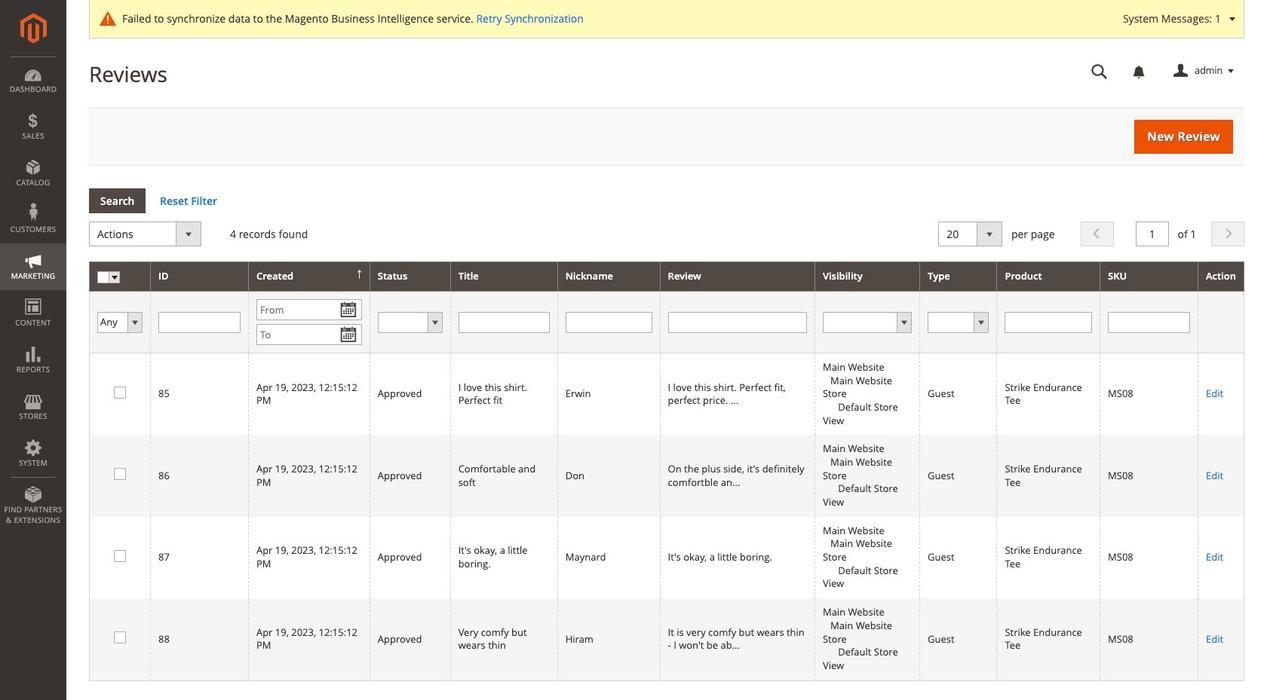 Task type: describe. For each thing, give the bounding box(es) containing it.
To text field
[[256, 324, 362, 346]]

From text field
[[256, 300, 362, 321]]



Task type: locate. For each thing, give the bounding box(es) containing it.
None text field
[[458, 312, 550, 333], [566, 312, 652, 333], [1005, 312, 1092, 333], [1108, 312, 1190, 333], [458, 312, 550, 333], [566, 312, 652, 333], [1005, 312, 1092, 333], [1108, 312, 1190, 333]]

None text field
[[1081, 58, 1119, 84], [1136, 222, 1169, 247], [158, 312, 241, 333], [668, 312, 807, 333], [1081, 58, 1119, 84], [1136, 222, 1169, 247], [158, 312, 241, 333], [668, 312, 807, 333]]

magento admin panel image
[[20, 13, 46, 44]]

None checkbox
[[114, 387, 124, 397], [114, 469, 124, 478], [114, 550, 124, 560], [114, 632, 124, 642], [114, 387, 124, 397], [114, 469, 124, 478], [114, 550, 124, 560], [114, 632, 124, 642]]

menu bar
[[0, 57, 66, 533]]



